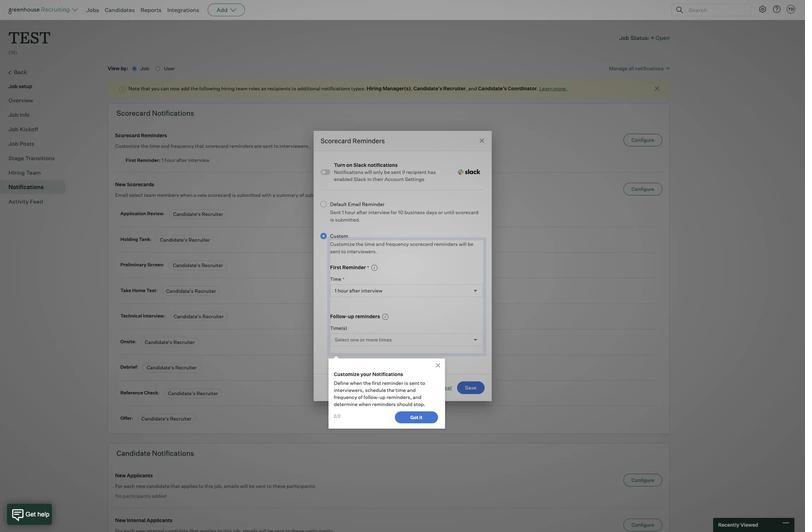 Task type: describe. For each thing, give the bounding box(es) containing it.
reference
[[120, 390, 143, 396]]

1 submitted from the left
[[237, 192, 261, 198]]

0 vertical spatial interview
[[188, 157, 210, 163]]

it
[[420, 415, 423, 421]]

(19)
[[8, 50, 17, 56]]

job info
[[8, 111, 30, 118]]

recruiter for application review :
[[202, 211, 223, 217]]

configure for customize the time and frequency that scorecard reminders are sent to interviewers.
[[632, 137, 655, 143]]

0 vertical spatial 1
[[162, 157, 164, 163]]

reminders,
[[387, 395, 412, 401]]

tank
[[139, 237, 150, 242]]

configure button for for each new candidate that applies to this job, emails will be sent to these participants:
[[624, 475, 663, 487]]

can
[[161, 86, 169, 92]]

recruiter for preliminary screen :
[[202, 263, 223, 269]]

scorecard inside customize the time and frequency scorecard reminders will be sent to interviewers.
[[410, 241, 433, 247]]

candidate's for onsite :
[[145, 340, 172, 346]]

time inside customize your notifications define when the first reminder is sent to interviewers, schedule the time and frequency of follow-up reminders, and determine when reminders should stop.
[[396, 388, 406, 394]]

are
[[254, 143, 262, 149]]

0 horizontal spatial notifications
[[322, 86, 350, 92]]

1 horizontal spatial that
[[171, 484, 180, 490]]

candidate's recruiter for onsite :
[[145, 340, 195, 346]]

0 vertical spatial of
[[300, 192, 304, 198]]

1 2 from the left
[[334, 414, 336, 420]]

recipient
[[406, 169, 427, 175]]

more.
[[554, 86, 568, 92]]

candidate's recruiter for preliminary screen :
[[173, 263, 223, 269]]

0 vertical spatial for
[[395, 192, 402, 198]]

interviewers. for customize the time and frequency that scorecard reminders are sent to interviewers.
[[280, 143, 310, 149]]

business
[[405, 209, 425, 216]]

hour inside sent 1 hour after interview for 10 business days or until scorecard is submitted.
[[345, 209, 356, 216]]

job kickoff link
[[8, 125, 62, 133]]

should
[[397, 402, 413, 408]]

email inside customization option group
[[348, 202, 361, 208]]

sent for customize your notifications define when the first reminder is sent to interviewers, schedule the time and frequency of follow-up reminders, and determine when reminders should stop.
[[409, 380, 420, 386]]

customize for customize the time and frequency that scorecard reminders are sent to interviewers.
[[115, 143, 140, 149]]

job,
[[214, 484, 223, 490]]

add button
[[208, 4, 245, 16]]

view by:
[[108, 65, 129, 71]]

with
[[262, 192, 272, 198]]

activity feed
[[8, 198, 43, 205]]

candidate's recruiter for offer :
[[141, 416, 192, 422]]

define
[[334, 380, 349, 386]]

time for customize the time and frequency that scorecard reminders are sent to interviewers.
[[150, 143, 160, 149]]

first for first reminder
[[330, 265, 341, 271]]

coordinator
[[508, 86, 537, 92]]

1 vertical spatial reminder
[[362, 202, 385, 208]]

reminders inside customize your notifications define when the first reminder is sent to interviewers, schedule the time and frequency of follow-up reminders, and determine when reminders should stop.
[[372, 402, 396, 408]]

new scorecards
[[115, 182, 154, 188]]

no participants added
[[115, 494, 167, 500]]

recently
[[719, 523, 740, 529]]

will inside the turn on slack notifications notifications will only be sent if recipient has enabled slack in their account settings
[[365, 169, 372, 175]]

0 vertical spatial that
[[141, 86, 150, 92]]

2 new from the top
[[115, 473, 126, 479]]

candidate's for application review :
[[173, 211, 201, 217]]

got it
[[411, 415, 423, 421]]

back
[[14, 68, 27, 76]]

job for job posts
[[8, 140, 18, 147]]

test
[[147, 288, 156, 294]]

participants:
[[287, 484, 316, 490]]

to inside customize the time and frequency scorecard reminders will be sent to interviewers.
[[341, 249, 346, 255]]

scorecards
[[127, 182, 154, 188]]

reference check :
[[120, 390, 161, 396]]

review
[[147, 211, 163, 217]]

customize the time and frequency scorecard reminders will be sent to interviewers.
[[330, 241, 474, 255]]

1 horizontal spatial new
[[197, 192, 207, 198]]

recruiter for holding tank :
[[189, 237, 210, 243]]

2 vertical spatial when
[[359, 402, 371, 408]]

new for candidate notifications
[[115, 518, 126, 524]]

application review :
[[120, 211, 166, 217]]

preliminary
[[120, 262, 146, 268]]

of inside customize your notifications define when the first reminder is sent to interviewers, schedule the time and frequency of follow-up reminders, and determine when reminders should stop.
[[358, 395, 363, 401]]

submitted.
[[335, 217, 360, 223]]

scorecard reminders inside scorecard reminders 'dialog'
[[321, 137, 385, 145]]

the up first reminder : 1 hour after interview
[[141, 143, 148, 149]]

posts
[[20, 140, 34, 147]]

transitions
[[25, 155, 55, 162]]

reminders left subsequent notification(s) sent in the business days following the interview. icon
[[355, 314, 380, 320]]

first
[[372, 380, 381, 386]]

frequency inside customize your notifications define when the first reminder is sent to interviewers, schedule the time and frequency of follow-up reminders, and determine when reminders should stop.
[[334, 395, 357, 401]]

sent left these
[[256, 484, 266, 490]]

status:
[[631, 34, 650, 41]]

outstanding
[[340, 192, 368, 198]]

team
[[26, 169, 41, 176]]

the down reminder
[[387, 388, 395, 394]]

holding tank :
[[120, 237, 153, 242]]

hiring
[[221, 86, 235, 92]]

types:
[[351, 86, 366, 92]]

2 2 from the left
[[338, 414, 341, 420]]

0 vertical spatial after
[[176, 157, 187, 163]]

reminders left are
[[230, 143, 253, 149]]

is for first
[[405, 380, 408, 386]]

0 vertical spatial hour
[[165, 157, 175, 163]]

scorecards
[[369, 192, 394, 198]]

members
[[157, 192, 179, 198]]

jobs link
[[86, 6, 99, 13]]

emails
[[224, 484, 239, 490]]

to left this
[[199, 484, 204, 490]]

td button
[[787, 5, 796, 13]]

candidate's recruiter for application review :
[[173, 211, 223, 217]]

added
[[152, 494, 167, 500]]

candidate's for reference check :
[[168, 391, 196, 397]]

recruiter for reference check :
[[197, 391, 218, 397]]

configure for email select team members when a new scorecard is submitted with a summary of submitted and outstanding scorecards for the selected stage.
[[632, 186, 655, 192]]

preliminary screen :
[[120, 262, 166, 268]]

2 candidate's from the left
[[478, 86, 507, 92]]

check
[[144, 390, 158, 396]]

manager(s)
[[383, 86, 411, 92]]

time
[[330, 277, 341, 282]]

frequency for scorecard
[[386, 241, 409, 247]]

configure button for customize the time and frequency that scorecard reminders are sent to interviewers.
[[624, 134, 663, 147]]

0 horizontal spatial scorecard reminders
[[115, 133, 167, 139]]

2 / 2
[[334, 414, 341, 420]]

scorecard for new
[[117, 109, 151, 118]]

or
[[438, 209, 443, 216]]

Search text field
[[687, 5, 744, 15]]

save
[[465, 385, 477, 391]]

and inside customize the time and frequency scorecard reminders will be sent to interviewers.
[[376, 241, 385, 247]]

job for job info
[[8, 111, 18, 118]]

0 horizontal spatial email
[[115, 192, 128, 198]]

stage transitions
[[8, 155, 55, 162]]

customize inside customize your notifications define when the first reminder is sent to interviewers, schedule the time and frequency of follow-up reminders, and determine when reminders should stop.
[[334, 372, 360, 378]]

up inside customize your notifications define when the first reminder is sent to interviewers, schedule the time and frequency of follow-up reminders, and determine when reminders should stop.
[[380, 395, 386, 401]]

interviewers. for customize the time and frequency scorecard reminders will be sent to interviewers.
[[347, 249, 377, 255]]

1 inside sent 1 hour after interview for 10 business days or until scorecard is submitted.
[[342, 209, 344, 216]]

first for first reminder : 1 hour after interview
[[126, 158, 136, 163]]

candidates
[[105, 6, 135, 13]]

candidate's recruiter for holding tank :
[[160, 237, 210, 243]]

job status:
[[620, 34, 650, 41]]

time for customize the time and frequency scorecard reminders will be sent to interviewers.
[[365, 241, 375, 247]]

debrief
[[120, 365, 137, 370]]

customize for customize the time and frequency scorecard reminders will be sent to interviewers.
[[330, 241, 355, 247]]

configure button for email select team members when a new scorecard is submitted with a summary of submitted and outstanding scorecards for the selected stage.
[[624, 183, 663, 196]]

cancel
[[436, 385, 452, 391]]

notifications link
[[8, 183, 62, 191]]

screen
[[147, 262, 163, 268]]

reports link
[[141, 6, 162, 13]]

job for job setup
[[8, 83, 18, 89]]

test link
[[8, 20, 50, 49]]

2 , from the left
[[466, 86, 467, 92]]

reminder for first reminder : 1 hour after interview
[[137, 158, 159, 163]]

job for job kickoff
[[8, 126, 18, 133]]

hiring team link
[[8, 168, 62, 177]]

for inside sent 1 hour after interview for 10 business days or until scorecard is submitted.
[[391, 209, 397, 216]]

the down "your"
[[364, 380, 371, 386]]

stage.
[[432, 192, 447, 198]]

no
[[115, 494, 122, 500]]

1 vertical spatial new
[[136, 484, 146, 490]]

1 , from the left
[[411, 86, 413, 92]]

open
[[656, 34, 670, 41]]

sent 1 hour after interview for 10 business days or until scorecard is submitted.
[[330, 209, 479, 223]]

recruiter for take home test :
[[195, 288, 216, 294]]

feed
[[30, 198, 43, 205]]

user
[[164, 65, 175, 71]]

viewed
[[741, 523, 759, 529]]

sent
[[330, 209, 341, 216]]

candidate's recruiter for technical interview :
[[174, 314, 224, 320]]

schedule
[[365, 388, 386, 394]]

2 slack from the top
[[354, 176, 366, 182]]

candidate's for offer :
[[141, 416, 169, 422]]

enabled
[[334, 176, 353, 182]]

sent inside the turn on slack notifications notifications will only be sent if recipient has enabled slack in their account settings
[[391, 169, 401, 175]]

1 a from the left
[[194, 192, 196, 198]]

configure image
[[759, 5, 767, 13]]

their
[[373, 176, 384, 182]]

to right recipients
[[292, 86, 296, 92]]

candidate
[[117, 449, 151, 458]]

to right are
[[274, 143, 279, 149]]

recruiter for offer :
[[170, 416, 192, 422]]

note that you can now add the following hiring team roles as recipients to additional notifications types: hiring manager(s) , candidate's recruiter , and candidate's coordinator . learn more.
[[129, 86, 568, 92]]

.
[[537, 86, 539, 92]]

4 configure button from the top
[[624, 520, 663, 532]]

→
[[665, 65, 670, 71]]

only
[[373, 169, 383, 175]]

all
[[629, 65, 634, 71]]



Task type: vqa. For each thing, say whether or not it's contained in the screenshot.
Michael in the 'link'
no



Task type: locate. For each thing, give the bounding box(es) containing it.
job for job
[[141, 65, 150, 71]]

for left 10
[[391, 209, 397, 216]]

candidates link
[[105, 6, 135, 13]]

follow-
[[330, 314, 348, 320]]

learn
[[540, 86, 553, 92]]

is right reminder
[[405, 380, 408, 386]]

learn more. link
[[540, 86, 568, 92]]

0 horizontal spatial ,
[[411, 86, 413, 92]]

1 vertical spatial of
[[358, 395, 363, 401]]

1 new from the top
[[115, 182, 126, 188]]

candidate's for technical interview :
[[174, 314, 201, 320]]

1 horizontal spatial team
[[236, 86, 248, 92]]

team right select
[[144, 192, 156, 198]]

jobs
[[86, 6, 99, 13]]

1 vertical spatial slack
[[354, 176, 366, 182]]

0 vertical spatial first
[[126, 158, 136, 163]]

up inside customization option group
[[348, 314, 354, 320]]

interviewers. inside customize the time and frequency scorecard reminders will be sent to interviewers.
[[347, 249, 377, 255]]

notifications
[[635, 65, 664, 71], [322, 86, 350, 92], [368, 162, 398, 168]]

1 horizontal spatial interview
[[369, 209, 390, 216]]

0 vertical spatial notifications
[[635, 65, 664, 71]]

candidate's up the check
[[147, 365, 174, 371]]

0 horizontal spatial interviewers.
[[280, 143, 310, 149]]

team left roles
[[236, 86, 248, 92]]

2 vertical spatial that
[[171, 484, 180, 490]]

of left follow-
[[358, 395, 363, 401]]

submitted left with
[[237, 192, 261, 198]]

2 vertical spatial is
[[405, 380, 408, 386]]

got
[[411, 415, 419, 421]]

email left select
[[115, 192, 128, 198]]

0 horizontal spatial of
[[300, 192, 304, 198]]

time up first reminder : 1 hour after interview
[[150, 143, 160, 149]]

time
[[150, 143, 160, 149], [365, 241, 375, 247], [396, 388, 406, 394]]

default
[[330, 202, 347, 208]]

2 horizontal spatial frequency
[[386, 241, 409, 247]]

job left posts
[[8, 140, 18, 147]]

applicants right the internal at the bottom left of page
[[147, 518, 173, 524]]

the inside customize the time and frequency scorecard reminders will be sent to interviewers.
[[356, 241, 364, 247]]

job right job radio
[[141, 65, 150, 71]]

job left setup
[[8, 83, 18, 89]]

1 vertical spatial hiring
[[8, 169, 25, 176]]

submitted right the summary
[[305, 192, 329, 198]]

the left selected
[[403, 192, 410, 198]]

integrations link
[[167, 6, 199, 13]]

reminders inside 'dialog'
[[353, 137, 385, 145]]

:
[[159, 158, 160, 163], [163, 211, 165, 217], [150, 237, 152, 242], [163, 262, 165, 268], [156, 288, 158, 294], [164, 314, 165, 319], [135, 339, 136, 345], [137, 365, 138, 370], [158, 390, 160, 396], [132, 416, 133, 422]]

test (19)
[[8, 27, 50, 56]]

a
[[194, 192, 196, 198], [273, 192, 276, 198]]

up down schedule
[[380, 395, 386, 401]]

after down default email reminder
[[357, 209, 368, 216]]

candidate's right interview
[[174, 314, 201, 320]]

first reminder : 1 hour after interview
[[126, 157, 210, 163]]

greenhouse recruiting image
[[8, 6, 72, 14]]

job left status:
[[620, 34, 630, 41]]

1 horizontal spatial time
[[365, 241, 375, 247]]

2 vertical spatial notifications
[[368, 162, 398, 168]]

account
[[385, 176, 404, 182]]

info
[[20, 111, 30, 118]]

candidate's right manager(s)
[[414, 86, 442, 92]]

sent right are
[[263, 143, 273, 149]]

hiring right the types:
[[367, 86, 382, 92]]

new internal applicants
[[115, 518, 173, 524]]

when for a
[[180, 192, 192, 198]]

time up notification sent on the same day of the interview element
[[365, 241, 375, 247]]

that left applies
[[171, 484, 180, 490]]

3 new from the top
[[115, 518, 126, 524]]

candidate's recruiter
[[173, 211, 223, 217], [160, 237, 210, 243], [173, 263, 223, 269], [166, 288, 216, 294], [174, 314, 224, 320], [145, 340, 195, 346], [147, 365, 197, 371], [168, 391, 218, 397], [141, 416, 192, 422]]

recruiter for technical interview :
[[202, 314, 224, 320]]

when down follow-
[[359, 402, 371, 408]]

1 vertical spatial that
[[195, 143, 204, 149]]

sent up account
[[391, 169, 401, 175]]

frequency
[[171, 143, 194, 149], [386, 241, 409, 247], [334, 395, 357, 401]]

1 horizontal spatial will
[[365, 169, 372, 175]]

be
[[384, 169, 390, 175], [468, 241, 474, 247], [249, 484, 255, 490]]

frequency inside customize the time and frequency scorecard reminders will be sent to interviewers.
[[386, 241, 409, 247]]

sent inside customize your notifications define when the first reminder is sent to interviewers, schedule the time and frequency of follow-up reminders, and determine when reminders should stop.
[[409, 380, 420, 386]]

interview down 'scorecards'
[[369, 209, 390, 216]]

scorecard for sent
[[321, 137, 351, 145]]

0 vertical spatial up
[[348, 314, 354, 320]]

job kickoff
[[8, 126, 38, 133]]

candidate's for preliminary screen :
[[173, 263, 201, 269]]

this
[[205, 484, 213, 490]]

email select team members when a new scorecard is submitted with a summary of submitted and outstanding scorecards for the selected stage.
[[115, 192, 447, 198]]

reminder inside first reminder : 1 hour after interview
[[137, 158, 159, 163]]

time(s)
[[330, 326, 347, 332]]

2 configure button from the top
[[624, 183, 663, 196]]

2 horizontal spatial notifications
[[635, 65, 664, 71]]

candidate's for holding tank :
[[160, 237, 188, 243]]

first up new scorecards on the top of page
[[126, 158, 136, 163]]

settings
[[405, 176, 425, 182]]

sent up the reminders,
[[409, 380, 420, 386]]

1 horizontal spatial 2
[[338, 414, 341, 420]]

sent inside customize the time and frequency scorecard reminders will be sent to interviewers.
[[330, 249, 340, 255]]

offer :
[[120, 416, 134, 422]]

1
[[162, 157, 164, 163], [342, 209, 344, 216]]

that
[[141, 86, 150, 92], [195, 143, 204, 149], [171, 484, 180, 490]]

job info link
[[8, 111, 62, 119]]

manage all notifications → link
[[609, 65, 670, 72]]

new for scorecard notifications
[[115, 182, 126, 188]]

0 vertical spatial is
[[232, 192, 236, 198]]

notifications up only
[[368, 162, 398, 168]]

interview inside sent 1 hour after interview for 10 business days or until scorecard is submitted.
[[369, 209, 390, 216]]

0 horizontal spatial new
[[136, 484, 146, 490]]

0 vertical spatial hiring
[[367, 86, 382, 92]]

1 horizontal spatial ,
[[466, 86, 467, 92]]

1 vertical spatial team
[[144, 192, 156, 198]]

4 configure from the top
[[632, 523, 655, 529]]

1 candidate's from the left
[[414, 86, 442, 92]]

activity feed link
[[8, 197, 62, 206]]

1 horizontal spatial email
[[348, 202, 361, 208]]

User radio
[[156, 66, 160, 71]]

: inside first reminder : 1 hour after interview
[[159, 158, 160, 163]]

configure for for each new candidate that applies to this job, emails will be sent to these participants:
[[632, 478, 655, 484]]

applicants up each
[[127, 473, 153, 479]]

reminders down until
[[434, 241, 458, 247]]

technical
[[120, 314, 142, 319]]

0 horizontal spatial interview
[[188, 157, 210, 163]]

scorecard reminders down scorecard notifications
[[115, 133, 167, 139]]

0 vertical spatial time
[[150, 143, 160, 149]]

for each new candidate that applies to this job, emails will be sent to these participants:
[[115, 484, 316, 490]]

for
[[115, 484, 123, 490]]

the up first reminder
[[356, 241, 364, 247]]

1 horizontal spatial frequency
[[334, 395, 357, 401]]

0 horizontal spatial is
[[232, 192, 236, 198]]

2 vertical spatial reminder
[[342, 265, 366, 271]]

recruiter for onsite :
[[173, 340, 195, 346]]

candidate's recruiter for reference check :
[[168, 391, 218, 397]]

frequency up determine
[[334, 395, 357, 401]]

customize your notifications define when the first reminder is sent to interviewers, schedule the time and frequency of follow-up reminders, and determine when reminders should stop.
[[334, 372, 426, 408]]

first inside first reminder : 1 hour after interview
[[126, 158, 136, 163]]

slack left in
[[354, 176, 366, 182]]

reminder for first reminder
[[342, 265, 366, 271]]

add
[[217, 6, 228, 13]]

each
[[124, 484, 135, 490]]

candidate's recruiter for debrief :
[[147, 365, 197, 371]]

frequency for that
[[171, 143, 194, 149]]

candidate's right test
[[166, 288, 194, 294]]

after down customize the time and frequency that scorecard reminders are sent to interviewers.
[[176, 157, 187, 163]]

1 vertical spatial applicants
[[147, 518, 173, 524]]

3 configure button from the top
[[624, 475, 663, 487]]

Job radio
[[132, 66, 137, 71]]

the right add
[[191, 86, 198, 92]]

1 horizontal spatial hour
[[345, 209, 356, 216]]

scorecard inside sent 1 hour after interview for 10 business days or until scorecard is submitted.
[[456, 209, 479, 216]]

first up time
[[330, 265, 341, 271]]

customize inside customize the time and frequency scorecard reminders will be sent to interviewers.
[[330, 241, 355, 247]]

that up first reminder : 1 hour after interview
[[195, 143, 204, 149]]

2 horizontal spatial that
[[195, 143, 204, 149]]

recently viewed
[[719, 523, 759, 529]]

reminder up scorecards
[[137, 158, 159, 163]]

when right members
[[180, 192, 192, 198]]

0 vertical spatial be
[[384, 169, 390, 175]]

2 horizontal spatial be
[[468, 241, 474, 247]]

a right with
[[273, 192, 276, 198]]

reminders down follow-
[[372, 402, 396, 408]]

you
[[151, 86, 160, 92]]

of right the summary
[[300, 192, 304, 198]]

candidate's down interview
[[145, 340, 172, 346]]

subsequent notification(s) sent in the business days following the interview. element
[[380, 313, 389, 321]]

interviewers,
[[334, 388, 364, 394]]

back link
[[8, 68, 62, 77]]

customization option group
[[317, 201, 483, 363]]

application
[[120, 211, 146, 217]]

1 horizontal spatial 1
[[342, 209, 344, 216]]

0 vertical spatial new
[[115, 182, 126, 188]]

sent for customize the time and frequency scorecard reminders will be sent to interviewers.
[[330, 249, 340, 255]]

new up "for"
[[115, 473, 126, 479]]

1 horizontal spatial is
[[330, 217, 334, 223]]

candidate's recruiter for take home test :
[[166, 288, 216, 294]]

time inside customize the time and frequency scorecard reminders will be sent to interviewers.
[[365, 241, 375, 247]]

to up the stop.
[[421, 380, 425, 386]]

be inside customize the time and frequency scorecard reminders will be sent to interviewers.
[[468, 241, 474, 247]]

reminders inside customize the time and frequency scorecard reminders will be sent to interviewers.
[[434, 241, 458, 247]]

reminder
[[137, 158, 159, 163], [362, 202, 385, 208], [342, 265, 366, 271]]

up left subsequent notification(s) sent in the business days following the interview. element
[[348, 314, 354, 320]]

that left you
[[141, 86, 150, 92]]

candidate's down members
[[173, 211, 201, 217]]

new left scorecards
[[115, 182, 126, 188]]

email down outstanding
[[348, 202, 361, 208]]

candidate's right tank
[[160, 237, 188, 243]]

1 horizontal spatial scorecard reminders
[[321, 137, 385, 145]]

hour up members
[[165, 157, 175, 163]]

overview link
[[8, 96, 62, 104]]

0 vertical spatial customize
[[115, 143, 140, 149]]

hiring down stage
[[8, 169, 25, 176]]

1 vertical spatial when
[[350, 380, 362, 386]]

reminders up only
[[353, 137, 385, 145]]

will inside customize the time and frequency scorecard reminders will be sent to interviewers.
[[459, 241, 467, 247]]

integrations
[[167, 6, 199, 13]]

is inside sent 1 hour after interview for 10 business days or until scorecard is submitted.
[[330, 217, 334, 223]]

notification sent on the same day of the interview image
[[371, 265, 378, 272]]

0 horizontal spatial hiring
[[8, 169, 25, 176]]

frequency down sent 1 hour after interview for 10 business days or until scorecard is submitted.
[[386, 241, 409, 247]]

when for the
[[350, 380, 362, 386]]

hour up submitted.
[[345, 209, 356, 216]]

home
[[132, 288, 146, 294]]

recruiter for debrief :
[[175, 365, 197, 371]]

candidate notifications
[[117, 449, 194, 458]]

td button
[[786, 4, 797, 15]]

2 configure from the top
[[632, 186, 655, 192]]

2 vertical spatial be
[[249, 484, 255, 490]]

first inside customization option group
[[330, 265, 341, 271]]

candidate's down the check
[[141, 416, 169, 422]]

0 horizontal spatial hour
[[165, 157, 175, 163]]

when up interviewers,
[[350, 380, 362, 386]]

candidate's right screen
[[173, 263, 201, 269]]

for
[[395, 192, 402, 198], [391, 209, 397, 216]]

until
[[444, 209, 455, 216]]

internal
[[127, 518, 146, 524]]

by:
[[121, 65, 128, 71]]

new up no participants added at the bottom of page
[[136, 484, 146, 490]]

10
[[398, 209, 404, 216]]

candidate's
[[414, 86, 442, 92], [478, 86, 507, 92]]

0 horizontal spatial a
[[194, 192, 196, 198]]

1 vertical spatial interviewers.
[[347, 249, 377, 255]]

1 vertical spatial customize
[[330, 241, 355, 247]]

reminders down scorecard notifications
[[141, 133, 167, 139]]

notifications left →
[[635, 65, 664, 71]]

follow-up reminders
[[330, 314, 380, 320]]

1 vertical spatial first
[[330, 265, 341, 271]]

stop.
[[414, 402, 426, 408]]

slack right on
[[354, 162, 367, 168]]

0 horizontal spatial team
[[144, 192, 156, 198]]

1 vertical spatial frequency
[[386, 241, 409, 247]]

frequency up first reminder : 1 hour after interview
[[171, 143, 194, 149]]

determine
[[334, 402, 358, 408]]

notifications inside customize your notifications define when the first reminder is sent to interviewers, schedule the time and frequency of follow-up reminders, and determine when reminders should stop.
[[373, 372, 403, 378]]

new right members
[[197, 192, 207, 198]]

scorecard reminders up on
[[321, 137, 385, 145]]

new left the internal at the bottom left of page
[[115, 518, 126, 524]]

0 vertical spatial team
[[236, 86, 248, 92]]

1 vertical spatial hour
[[345, 209, 356, 216]]

interview down customize the time and frequency that scorecard reminders are sent to interviewers.
[[188, 157, 210, 163]]

be inside the turn on slack notifications notifications will only be sent if recipient has enabled slack in their account settings
[[384, 169, 390, 175]]

notifications inside the turn on slack notifications notifications will only be sent if recipient has enabled slack in their account settings
[[334, 169, 364, 175]]

if
[[402, 169, 405, 175]]

2 submitted from the left
[[305, 192, 329, 198]]

summary
[[277, 192, 298, 198]]

to down custom
[[341, 249, 346, 255]]

after
[[176, 157, 187, 163], [357, 209, 368, 216]]

select
[[129, 192, 143, 198]]

0 vertical spatial applicants
[[127, 473, 153, 479]]

1 vertical spatial email
[[348, 202, 361, 208]]

is down the sent
[[330, 217, 334, 223]]

candidate's left coordinator
[[478, 86, 507, 92]]

0 horizontal spatial 2
[[334, 414, 336, 420]]

2 vertical spatial customize
[[334, 372, 360, 378]]

2 vertical spatial will
[[240, 484, 248, 490]]

view
[[108, 65, 120, 71]]

candidate's for take home test :
[[166, 288, 194, 294]]

2 a from the left
[[273, 192, 276, 198]]

is inside customize your notifications define when the first reminder is sent to interviewers, schedule the time and frequency of follow-up reminders, and determine when reminders should stop.
[[405, 380, 408, 386]]

scorecard inside 'dialog'
[[321, 137, 351, 145]]

notification sent on the same day of the interview element
[[369, 264, 378, 272]]

1 horizontal spatial be
[[384, 169, 390, 175]]

1 horizontal spatial a
[[273, 192, 276, 198]]

a right members
[[194, 192, 196, 198]]

0 horizontal spatial 1
[[162, 157, 164, 163]]

candidate's right the check
[[168, 391, 196, 397]]

1 vertical spatial will
[[459, 241, 467, 247]]

1 horizontal spatial up
[[380, 395, 386, 401]]

1 vertical spatial after
[[357, 209, 368, 216]]

0 vertical spatial will
[[365, 169, 372, 175]]

kickoff
[[20, 126, 38, 133]]

scorecard reminders dialog
[[314, 131, 492, 402]]

configure button
[[624, 134, 663, 147], [624, 183, 663, 196], [624, 475, 663, 487], [624, 520, 663, 532]]

0 horizontal spatial after
[[176, 157, 187, 163]]

is left with
[[232, 192, 236, 198]]

to left these
[[267, 484, 272, 490]]

applies
[[181, 484, 198, 490]]

turn
[[334, 162, 345, 168]]

reminder down 'scorecards'
[[362, 202, 385, 208]]

1 vertical spatial time
[[365, 241, 375, 247]]

1 vertical spatial 1
[[342, 209, 344, 216]]

for down account
[[395, 192, 402, 198]]

manage all notifications →
[[609, 65, 670, 71]]

time up the reminders,
[[396, 388, 406, 394]]

candidate's for debrief :
[[147, 365, 174, 371]]

take home test :
[[120, 288, 159, 294]]

0 horizontal spatial time
[[150, 143, 160, 149]]

custom
[[330, 233, 348, 239]]

job posts link
[[8, 139, 62, 148]]

customize the time and frequency that scorecard reminders are sent to interviewers.
[[115, 143, 310, 149]]

1 horizontal spatial notifications
[[368, 162, 398, 168]]

notifications inside the turn on slack notifications notifications will only be sent if recipient has enabled slack in their account settings
[[368, 162, 398, 168]]

job left info
[[8, 111, 18, 118]]

sent for customize the time and frequency that scorecard reminders are sent to interviewers.
[[263, 143, 273, 149]]

2
[[334, 414, 336, 420], [338, 414, 341, 420]]

1 horizontal spatial hiring
[[367, 86, 382, 92]]

1 vertical spatial new
[[115, 473, 126, 479]]

0 vertical spatial when
[[180, 192, 192, 198]]

1 configure button from the top
[[624, 134, 663, 147]]

1 horizontal spatial reminders
[[353, 137, 385, 145]]

3 configure from the top
[[632, 478, 655, 484]]

1 configure from the top
[[632, 137, 655, 143]]

sent down custom
[[330, 249, 340, 255]]

1 vertical spatial for
[[391, 209, 397, 216]]

0 horizontal spatial submitted
[[237, 192, 261, 198]]

subsequent notification(s) sent in the business days following the interview. image
[[382, 314, 389, 321]]

to inside customize your notifications define when the first reminder is sent to interviewers, schedule the time and frequency of follow-up reminders, and determine when reminders should stop.
[[421, 380, 425, 386]]

0 horizontal spatial will
[[240, 484, 248, 490]]

is for new
[[232, 192, 236, 198]]

hour
[[165, 157, 175, 163], [345, 209, 356, 216]]

1 slack from the top
[[354, 162, 367, 168]]

save button
[[457, 382, 485, 395]]

job for job status:
[[620, 34, 630, 41]]

after inside sent 1 hour after interview for 10 business days or until scorecard is submitted.
[[357, 209, 368, 216]]

1 horizontal spatial interviewers.
[[347, 249, 377, 255]]

reminder left notification sent on the same day of the interview element
[[342, 265, 366, 271]]

0 vertical spatial interviewers.
[[280, 143, 310, 149]]

0 vertical spatial email
[[115, 192, 128, 198]]

notifications left the types:
[[322, 86, 350, 92]]

0 horizontal spatial be
[[249, 484, 255, 490]]

0 horizontal spatial first
[[126, 158, 136, 163]]

0 vertical spatial slack
[[354, 162, 367, 168]]

job left kickoff
[[8, 126, 18, 133]]

reminders
[[230, 143, 253, 149], [434, 241, 458, 247], [355, 314, 380, 320], [372, 402, 396, 408]]

0 horizontal spatial reminders
[[141, 133, 167, 139]]

0 vertical spatial frequency
[[171, 143, 194, 149]]

recruiter
[[443, 86, 466, 92], [202, 211, 223, 217], [189, 237, 210, 243], [202, 263, 223, 269], [195, 288, 216, 294], [202, 314, 224, 320], [173, 340, 195, 346], [175, 365, 197, 371], [197, 391, 218, 397], [170, 416, 192, 422]]

1 horizontal spatial after
[[357, 209, 368, 216]]

1 vertical spatial is
[[330, 217, 334, 223]]



